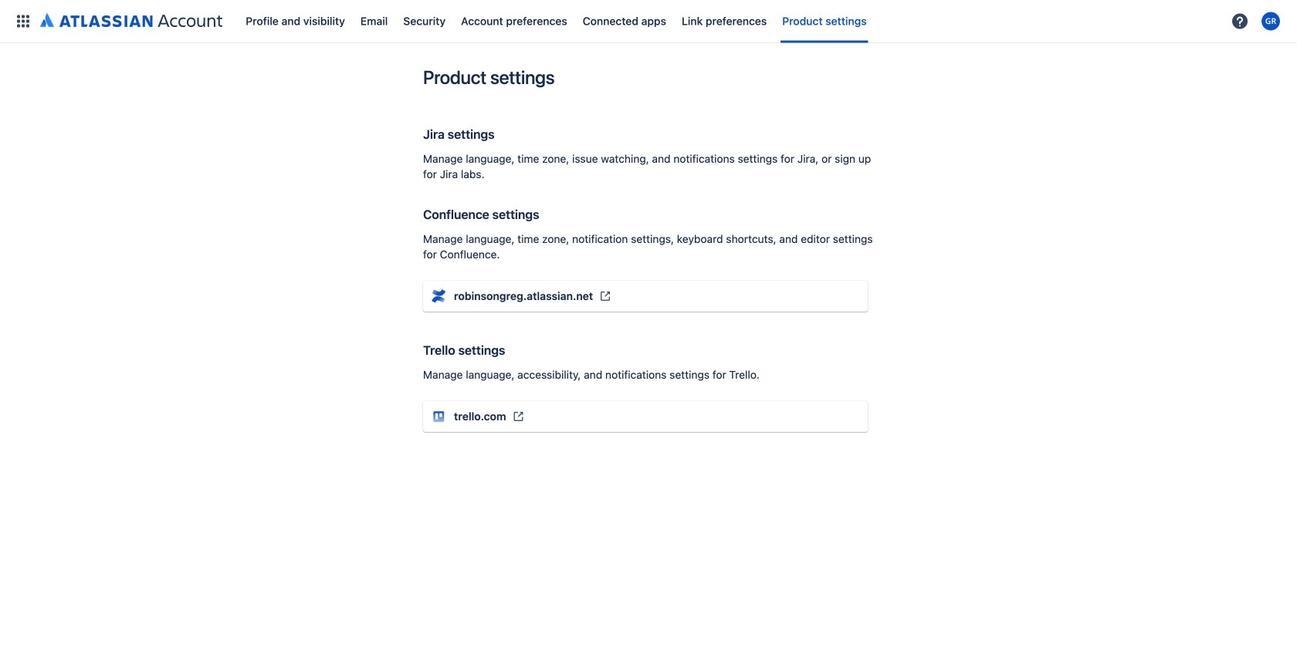 Task type: describe. For each thing, give the bounding box(es) containing it.
manage profile menu element
[[9, 0, 1226, 43]]

account image
[[1262, 12, 1280, 31]]

https://robinsongreg.atlassian.net image
[[599, 290, 612, 303]]

help image
[[1231, 12, 1250, 31]]



Task type: locate. For each thing, give the bounding box(es) containing it.
switch to... image
[[14, 12, 32, 31]]

https://trello.com image
[[512, 411, 525, 423]]

confluence image
[[429, 287, 448, 306], [429, 287, 448, 306]]

trello image
[[429, 408, 448, 426], [429, 408, 448, 426]]

banner
[[0, 0, 1297, 43]]



Task type: vqa. For each thing, say whether or not it's contained in the screenshot.
https://trello.com icon
yes



